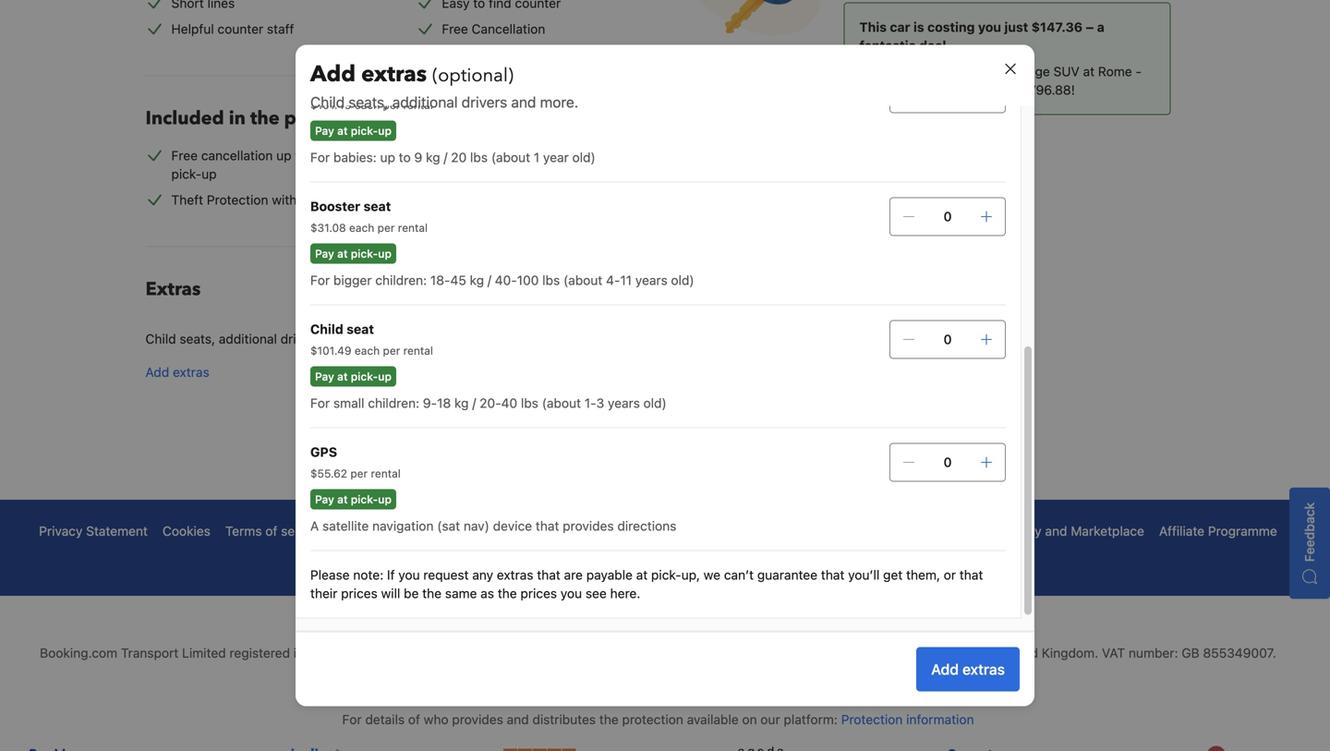 Task type: describe. For each thing, give the bounding box(es) containing it.
9
[[414, 150, 423, 165]]

gps
[[310, 444, 337, 460]]

1 statement from the left
[[86, 523, 148, 539]]

$31.08
[[310, 221, 346, 234]]

100
[[517, 273, 539, 288]]

0 horizontal spatial additional
[[219, 331, 277, 346]]

the right as
[[498, 586, 517, 601]]

up down cancellation
[[202, 166, 217, 182]]

supply partner enquiry and marketplace link
[[905, 522, 1145, 540]]

booking
[[563, 679, 611, 694]]

careers
[[635, 557, 682, 572]]

leader
[[759, 679, 796, 694]]

please
[[310, 567, 350, 583]]

feedback
[[1302, 502, 1318, 562]]

at inside footer
[[724, 645, 735, 661]]

privacy statement link
[[39, 522, 148, 540]]

add extras for 'add extras' button in the add extras dialog
[[932, 661, 1005, 678]]

termini
[[860, 82, 903, 97]]

of right part
[[547, 679, 559, 694]]

terms of service
[[225, 523, 324, 539]]

children: for 18-
[[375, 273, 427, 288]]

pay for babies:
[[315, 124, 334, 137]]

20-
[[480, 395, 501, 411]]

old) for 11
[[671, 273, 695, 288]]

0 horizontal spatial with
[[272, 192, 297, 207]]

0 vertical spatial booking.com
[[562, 612, 639, 627]]

here.
[[610, 586, 641, 601]]

3bg,
[[966, 645, 996, 661]]

40-
[[495, 273, 517, 288]]

limited for registered
[[182, 645, 226, 661]]

extras inside please note: if you request any extras that are payable at pick-up, we can't guarantee that you'll get them, or that their prices will be the same as the prices you see here.
[[497, 567, 534, 583]]

up left 9
[[380, 150, 395, 165]]

information
[[907, 712, 974, 727]]

0 for 3
[[944, 332, 952, 347]]

pay at pick-up for bigger
[[315, 247, 392, 260]]

terms
[[225, 523, 262, 539]]

each per rental for child seat
[[355, 344, 433, 357]]

1 horizontal spatial is
[[711, 645, 720, 661]]

rentalcars image
[[946, 744, 1047, 751]]

contact us
[[554, 523, 621, 539]]

supply
[[905, 523, 946, 539]]

privacy
[[39, 523, 83, 539]]

marketplace
[[1071, 523, 1145, 539]]

available
[[687, 712, 739, 727]]

$796.88!
[[1021, 82, 1075, 97]]

price
[[284, 106, 330, 131]]

manchester,
[[867, 645, 940, 661]]

content standards and guidelines
[[339, 523, 539, 539]]

©
[[512, 612, 523, 627]]

street,
[[823, 645, 863, 661]]

seat for booster seat
[[364, 199, 391, 214]]

protection inside footer
[[841, 712, 903, 727]]

a satellite navigation (sat nav) device that provides directions
[[310, 518, 677, 534]]

to for 9
[[399, 150, 411, 165]]

same
[[445, 586, 477, 601]]

theft
[[171, 192, 203, 207]]

rome
[[1099, 64, 1133, 79]]

slavery
[[685, 523, 729, 539]]

/ for 20
[[444, 150, 448, 165]]

1 vertical spatial in
[[294, 645, 304, 661]]

at
[[860, 64, 873, 79]]

each per rental for booster seat
[[349, 221, 428, 234]]

limited.
[[704, 612, 752, 627]]

the down booking
[[600, 712, 619, 727]]

free for free cancellation up to 48 hours before pick-up
[[171, 148, 198, 163]]

included in the price
[[146, 106, 330, 131]]

0 horizontal spatial seats,
[[180, 331, 215, 346]]

0 vertical spatial add extras button
[[146, 363, 822, 382]]

staff
[[267, 21, 294, 37]]

number:
[[1129, 645, 1179, 661]]

free cancellation
[[442, 21, 546, 37]]

for for for bigger children: 18-45 kg / 40-100 lbs (about 4-11 years old)
[[310, 273, 330, 288]]

that left the you'll
[[821, 567, 845, 583]]

at inside please note: if you request any extras that are payable at pick-up, we can't guarantee that you'll get them, or that their prices will be the same as the prices you see here.
[[636, 567, 648, 583]]

transport for and
[[121, 645, 179, 661]]

at up bigger
[[337, 247, 348, 260]]

11
[[620, 273, 632, 288]]

0 vertical spatial lbs
[[470, 150, 488, 165]]

us
[[605, 523, 621, 539]]

theft protection with $2,183 excess
[[171, 192, 386, 207]]

feedback button
[[1290, 487, 1331, 599]]

years for 3
[[608, 395, 640, 411]]

extras
[[146, 277, 201, 302]]

careers link
[[635, 555, 682, 574]]

(about for 40
[[542, 395, 581, 411]]

wales
[[385, 645, 421, 661]]

1 prices from the left
[[341, 586, 378, 601]]

for left details
[[342, 712, 362, 727]]

navigation
[[372, 518, 434, 534]]

0 vertical spatial in
[[229, 106, 246, 131]]

whose
[[553, 645, 592, 661]]

2 registered from the left
[[595, 645, 656, 661]]

of left who
[[408, 712, 420, 727]]

can't
[[724, 567, 754, 583]]

cancellation
[[472, 21, 546, 37]]

opentable image
[[1199, 744, 1287, 751]]

modern slavery statement link
[[636, 522, 794, 540]]

get
[[883, 567, 903, 583]]

seats, inside add extras (optional) child seats, additional drivers and more.
[[349, 93, 389, 111]]

terms of service link
[[225, 522, 324, 540]]

waiver
[[549, 148, 589, 163]]

see
[[586, 586, 607, 601]]

be
[[404, 586, 419, 601]]

extras inside add extras (optional) child seats, additional drivers and more.
[[361, 59, 427, 90]]

counter
[[218, 21, 264, 37]]

fantastic
[[860, 38, 916, 53]]

per rental
[[351, 467, 401, 480]]

$2,183 inside 'collision damage waiver with $2,183 deductible'
[[621, 148, 662, 163]]

48
[[311, 148, 327, 163]]

1 vertical spatial drivers
[[281, 331, 321, 346]]

deductible
[[442, 166, 505, 182]]

booster
[[310, 199, 361, 214]]

bigger
[[334, 273, 372, 288]]

1 $101.49 from the top
[[310, 98, 352, 111]]

0 vertical spatial each per rental
[[355, 98, 433, 111]]

0 horizontal spatial you
[[399, 567, 420, 583]]

additional inside add extras (optional) child seats, additional drivers and more.
[[392, 93, 458, 111]]

that inside at that time of year, the average suv at rome - termini train station costs $796.88!
[[876, 64, 900, 79]]

as
[[481, 586, 494, 601]]

standards
[[390, 523, 449, 539]]

old) for 3
[[644, 395, 667, 411]]

9-
[[423, 395, 437, 411]]

that left "are"
[[537, 567, 561, 583]]

20
[[451, 150, 467, 165]]

year,
[[948, 64, 977, 79]]

collision damage waiver with $2,183 deductible
[[442, 148, 662, 182]]

kayak image
[[503, 744, 576, 751]]

extras down child seats, additional drivers and more.
[[173, 364, 209, 380]]

costs
[[985, 82, 1018, 97]]

up down per rental on the bottom of page
[[378, 493, 392, 506]]

that right device
[[536, 518, 559, 534]]

vat
[[1102, 645, 1126, 661]]

booking.com image
[[30, 744, 114, 751]]

a
[[1097, 19, 1105, 35]]

enquiry
[[997, 523, 1042, 539]]

2 vertical spatial is
[[506, 679, 516, 694]]

on
[[742, 712, 757, 727]]

services.
[[947, 679, 1000, 694]]

costing
[[928, 19, 975, 35]]

$101.49 each per rental
[[310, 98, 433, 111]]

child inside add extras (optional) child seats, additional drivers and more.
[[310, 93, 345, 111]]



Task type: vqa. For each thing, say whether or not it's contained in the screenshot.
topmost "drop-"
no



Task type: locate. For each thing, give the bounding box(es) containing it.
limited for is
[[459, 679, 503, 694]]

1 vertical spatial free
[[171, 148, 198, 163]]

drivers
[[462, 93, 507, 111], [281, 331, 321, 346]]

train
[[907, 82, 936, 97]]

priceline image
[[266, 744, 350, 751]]

$101.49 inside child seat $101.49 each per rental
[[310, 344, 352, 357]]

just
[[1005, 19, 1029, 35]]

up down 'booster seat $31.08 each per rental'
[[378, 247, 392, 260]]

pick- inside free cancellation up to 48 hours before pick-up
[[171, 166, 202, 182]]

$101.49 up 48
[[310, 98, 352, 111]]

$101.49 up small
[[310, 344, 352, 357]]

up left 48
[[276, 148, 292, 163]]

for small children: 9-18 kg / 20-40 lbs (about 1-3 years old)
[[310, 395, 667, 411]]

provides right who
[[452, 712, 503, 727]]

1 vertical spatial kg
[[470, 273, 484, 288]]

$2,183 right waiver
[[621, 148, 662, 163]]

lbs
[[470, 150, 488, 165], [543, 273, 560, 288], [521, 395, 539, 411]]

2 horizontal spatial add
[[932, 661, 959, 678]]

kg right 45
[[470, 273, 484, 288]]

at up small
[[337, 370, 348, 383]]

agoda image
[[729, 744, 793, 751]]

6
[[739, 645, 747, 661]]

0 vertical spatial add extras
[[146, 364, 209, 380]]

1 horizontal spatial prices
[[521, 586, 557, 601]]

affiliate
[[1160, 523, 1205, 539]]

child up 48
[[310, 93, 345, 111]]

free for free cancellation
[[442, 21, 468, 37]]

prices
[[341, 586, 378, 601], [521, 586, 557, 601]]

0 horizontal spatial $2,183
[[300, 192, 341, 207]]

rights
[[773, 612, 808, 627]]

0 horizontal spatial /
[[444, 150, 448, 165]]

in up cancellation
[[229, 106, 246, 131]]

1 pay from the top
[[315, 124, 334, 137]]

helpful counter staff
[[171, 21, 294, 37]]

child for child seat $101.49 each per rental
[[310, 322, 344, 337]]

pick- down "$101.49 each per rental"
[[351, 124, 378, 137]]

1 horizontal spatial more.
[[540, 93, 579, 111]]

1 vertical spatial $101.49
[[310, 344, 352, 357]]

1 horizontal spatial in
[[294, 645, 304, 661]]

1 horizontal spatial limited
[[459, 679, 503, 694]]

0 vertical spatial limited
[[182, 645, 226, 661]]

lbs right 100
[[543, 273, 560, 288]]

add extras (optional) child seats, additional drivers and more.
[[310, 59, 579, 111]]

1 horizontal spatial transport
[[398, 679, 455, 694]]

0 vertical spatial $2,183
[[621, 148, 662, 163]]

0 vertical spatial protection
[[207, 192, 268, 207]]

helpful
[[171, 21, 214, 37]]

0 vertical spatial years
[[636, 273, 668, 288]]

provides up "are"
[[563, 518, 614, 534]]

old) right 11
[[671, 273, 695, 288]]

1-
[[585, 395, 597, 411]]

0 vertical spatial children:
[[375, 273, 427, 288]]

1 horizontal spatial provides
[[563, 518, 614, 534]]

1 vertical spatial old)
[[671, 273, 695, 288]]

add extras up 'services.'
[[932, 661, 1005, 678]]

at up here.
[[636, 567, 648, 583]]

/ left 20-
[[472, 395, 476, 411]]

excess
[[345, 192, 386, 207]]

up up the before
[[378, 124, 392, 137]]

if
[[387, 567, 395, 583]]

inc.,
[[671, 679, 696, 694]]

$55.62
[[310, 467, 347, 480]]

for left hours
[[310, 150, 330, 165]]

for left bigger
[[310, 273, 330, 288]]

station
[[940, 82, 982, 97]]

booking.com for is
[[316, 679, 394, 694]]

each per rental down excess
[[349, 221, 428, 234]]

you left just
[[978, 19, 1002, 35]]

pay at pick-up up hours
[[315, 124, 392, 137]]

1 horizontal spatial additional
[[392, 93, 458, 111]]

for for for small children: 9-18 kg / 20-40 lbs (about 1-3 years old)
[[310, 395, 330, 411]]

pay for bigger
[[315, 247, 334, 260]]

seat inside child seat $101.49 each per rental
[[347, 322, 374, 337]]

1 horizontal spatial kg
[[455, 395, 469, 411]]

prices up 2023
[[521, 586, 557, 601]]

1 horizontal spatial /
[[472, 395, 476, 411]]

pay down $31.08
[[315, 247, 334, 260]]

1 vertical spatial children:
[[368, 395, 420, 411]]

child for child seats, additional drivers and more.
[[146, 331, 176, 346]]

4 pay from the top
[[315, 493, 334, 506]]

at left 6
[[724, 645, 735, 661]]

you'll
[[848, 567, 880, 583]]

4 pay at pick-up from the top
[[315, 493, 392, 506]]

0 horizontal spatial lbs
[[470, 150, 488, 165]]

more. up waiver
[[540, 93, 579, 111]]

limited
[[182, 645, 226, 661], [459, 679, 503, 694]]

2 vertical spatial kg
[[455, 395, 469, 411]]

additional
[[392, 93, 458, 111], [219, 331, 277, 346]]

pay
[[315, 124, 334, 137], [315, 247, 334, 260], [315, 370, 334, 383], [315, 493, 334, 506]]

of right time
[[933, 64, 945, 79]]

0 vertical spatial add
[[310, 59, 356, 90]]

-
[[1136, 64, 1142, 79]]

2 vertical spatial (about
[[542, 395, 581, 411]]

add extras button inside add extras dialog
[[917, 647, 1020, 692]]

1 vertical spatial add
[[146, 364, 169, 380]]

1 horizontal spatial to
[[399, 150, 411, 165]]

booking.com for registered
[[40, 645, 117, 661]]

0 vertical spatial /
[[444, 150, 448, 165]]

add extras for the top 'add extras' button
[[146, 364, 209, 380]]

/ for 20-
[[472, 395, 476, 411]]

1 vertical spatial booking.com
[[40, 645, 117, 661]]

footer
[[0, 500, 1317, 751]]

0 vertical spatial is
[[914, 19, 925, 35]]

3
[[597, 395, 605, 411]]

child inside child seat $101.49 each per rental
[[310, 322, 344, 337]]

2 pay from the top
[[315, 247, 334, 260]]

you inside this car is costing you just $147.36 – a fantastic deal…
[[978, 19, 1002, 35]]

add down extras
[[146, 364, 169, 380]]

privacy statement
[[39, 523, 148, 539]]

0 horizontal spatial is
[[506, 679, 516, 694]]

with inside 'collision damage waiver with $2,183 deductible'
[[593, 148, 618, 163]]

1 vertical spatial years
[[608, 395, 640, 411]]

2 horizontal spatial kg
[[470, 273, 484, 288]]

0 horizontal spatial protection
[[207, 192, 268, 207]]

is left part
[[506, 679, 516, 694]]

0 horizontal spatial add
[[146, 364, 169, 380]]

pick- for babies:
[[351, 124, 378, 137]]

2 vertical spatial lbs
[[521, 395, 539, 411]]

add extras inside dialog
[[932, 661, 1005, 678]]

booking.com
[[562, 612, 639, 627], [40, 645, 117, 661], [316, 679, 394, 694]]

for for for babies: up to 9 kg / 20 lbs (about 1 year old)
[[310, 150, 330, 165]]

1 vertical spatial more.
[[351, 331, 385, 346]]

(about left 1- on the bottom left of page
[[542, 395, 581, 411]]

1 horizontal spatial old)
[[644, 395, 667, 411]]

seat down bigger
[[347, 322, 374, 337]]

provides inside add extras dialog
[[563, 518, 614, 534]]

1 0 from the top
[[944, 209, 952, 224]]

damage
[[496, 148, 545, 163]]

extras up "$101.49 each per rental"
[[361, 59, 427, 90]]

directions
[[618, 518, 677, 534]]

1 vertical spatial transport
[[121, 645, 179, 661]]

1
[[534, 150, 540, 165]]

more. inside add extras (optional) child seats, additional drivers and more.
[[540, 93, 579, 111]]

2 prices from the left
[[521, 586, 557, 601]]

the right inc.,
[[700, 679, 719, 694]]

add down m3
[[932, 661, 959, 678]]

in left england
[[294, 645, 304, 661]]

the
[[980, 64, 1000, 79], [250, 106, 280, 131], [422, 586, 442, 601], [498, 586, 517, 601], [700, 679, 719, 694], [600, 712, 619, 727]]

years for 11
[[636, 273, 668, 288]]

2 horizontal spatial booking.com
[[562, 612, 639, 627]]

pay at pick-up for small
[[315, 370, 392, 383]]

registered
[[230, 645, 290, 661], [595, 645, 656, 661]]

pay at pick-up up small
[[315, 370, 392, 383]]

2 horizontal spatial lbs
[[543, 273, 560, 288]]

and inside 'link'
[[1046, 523, 1068, 539]]

with right waiver
[[593, 148, 618, 163]]

0 horizontal spatial booking.com
[[40, 645, 117, 661]]

of right terms
[[266, 523, 278, 539]]

modern
[[636, 523, 682, 539]]

add extras dialog
[[274, 0, 1057, 729]]

the right be
[[422, 586, 442, 601]]

seat right "booster"
[[364, 199, 391, 214]]

0 horizontal spatial old)
[[573, 150, 596, 165]]

1 horizontal spatial add
[[310, 59, 356, 90]]

old)
[[573, 150, 596, 165], [671, 273, 695, 288], [644, 395, 667, 411]]

(about left 1 in the top of the page
[[491, 150, 530, 165]]

and
[[511, 93, 536, 111], [325, 331, 347, 346], [453, 523, 475, 539], [1046, 523, 1068, 539], [359, 645, 381, 661], [507, 712, 529, 727]]

pick- up theft
[[171, 166, 202, 182]]

/ left '20'
[[444, 150, 448, 165]]

2 vertical spatial /
[[472, 395, 476, 411]]

free cancellation up to 48 hours before pick-up
[[171, 148, 406, 182]]

1 vertical spatial $2,183
[[300, 192, 341, 207]]

at up satellite
[[337, 493, 348, 506]]

0 horizontal spatial free
[[171, 148, 198, 163]]

m3
[[944, 645, 963, 661]]

deal…
[[919, 38, 959, 53]]

(sat
[[437, 518, 460, 534]]

with down free cancellation up to 48 hours before pick-up
[[272, 192, 297, 207]]

0 vertical spatial $101.49
[[310, 98, 352, 111]]

0 vertical spatial with
[[593, 148, 618, 163]]

pay up small
[[315, 370, 334, 383]]

2 vertical spatial booking.com
[[316, 679, 394, 694]]

any
[[472, 567, 494, 583]]

cancellation
[[201, 148, 273, 163]]

lbs up deductible
[[470, 150, 488, 165]]

0 horizontal spatial to
[[295, 148, 307, 163]]

at right suv
[[1084, 64, 1095, 79]]

1 horizontal spatial you
[[561, 586, 582, 601]]

before
[[368, 148, 406, 163]]

you
[[978, 19, 1002, 35], [399, 567, 420, 583], [561, 586, 582, 601]]

0 for 11
[[944, 209, 952, 224]]

transport for booking
[[398, 679, 455, 694]]

you right if
[[399, 567, 420, 583]]

3 pay from the top
[[315, 370, 334, 383]]

1 horizontal spatial booking.com
[[316, 679, 394, 694]]

1 registered from the left
[[230, 645, 290, 661]]

are
[[564, 567, 583, 583]]

1 vertical spatial provides
[[452, 712, 503, 727]]

add inside add extras (optional) child seats, additional drivers and more.
[[310, 59, 356, 90]]

please note: if you request any extras that are payable at pick-up, we can't guarantee that you'll get them, or that their prices will be the same as the prices you see here.
[[310, 567, 984, 601]]

extras right any
[[497, 567, 534, 583]]

pick- inside please note: if you request any extras that are payable at pick-up, we can't guarantee that you'll get them, or that their prices will be the same as the prices you see here.
[[651, 567, 682, 583]]

pick- up small
[[351, 370, 378, 383]]

3 0 from the top
[[944, 455, 952, 470]]

0 horizontal spatial statement
[[86, 523, 148, 539]]

0 vertical spatial kg
[[426, 150, 440, 165]]

2023
[[527, 612, 558, 627]]

add up "$101.49 each per rental"
[[310, 59, 356, 90]]

address
[[660, 645, 707, 661]]

to left 9
[[399, 150, 411, 165]]

for babies: up to 9 kg / 20 lbs (about 1 year old)
[[310, 150, 596, 165]]

footer containing privacy statement
[[0, 500, 1317, 751]]

free
[[442, 21, 468, 37], [171, 148, 198, 163]]

/ left 40-
[[488, 273, 492, 288]]

1 vertical spatial (about
[[564, 273, 603, 288]]

seat for child seat
[[347, 322, 374, 337]]

the up costs
[[980, 64, 1000, 79]]

kg for 18
[[455, 395, 469, 411]]

1 horizontal spatial add extras button
[[917, 647, 1020, 692]]

drivers inside add extras (optional) child seats, additional drivers and more.
[[462, 93, 507, 111]]

2 vertical spatial you
[[561, 586, 582, 601]]

statement up guarantee
[[733, 523, 794, 539]]

0 vertical spatial seat
[[364, 199, 391, 214]]

(about for 100
[[564, 273, 603, 288]]

kg for 45
[[470, 273, 484, 288]]

1 horizontal spatial lbs
[[521, 395, 539, 411]]

1 horizontal spatial drivers
[[462, 93, 507, 111]]

0 vertical spatial drivers
[[462, 93, 507, 111]]

and inside add extras (optional) child seats, additional drivers and more.
[[511, 93, 536, 111]]

add extras down extras
[[146, 364, 209, 380]]

with
[[593, 148, 618, 163], [272, 192, 297, 207]]

who
[[424, 712, 449, 727]]

kg right 9
[[426, 150, 440, 165]]

of
[[933, 64, 945, 79], [266, 523, 278, 539], [547, 679, 559, 694], [408, 712, 420, 727]]

0 horizontal spatial add extras button
[[146, 363, 822, 382]]

2 $101.49 from the top
[[310, 344, 352, 357]]

average
[[1003, 64, 1050, 79]]

we
[[704, 567, 721, 583]]

each per rental inside child seat $101.49 each per rental
[[355, 344, 433, 357]]

booster seat $31.08 each per rental
[[310, 199, 428, 234]]

pay at pick-up for satellite
[[315, 493, 392, 506]]

40
[[501, 395, 518, 411]]

2 statement from the left
[[733, 523, 794, 539]]

babies:
[[334, 150, 377, 165]]

/
[[444, 150, 448, 165], [488, 273, 492, 288], [472, 395, 476, 411]]

for bigger children: 18-45 kg / 40-100 lbs (about 4-11 years old)
[[310, 273, 695, 288]]

years right 11
[[636, 273, 668, 288]]

them,
[[907, 567, 941, 583]]

0 horizontal spatial prices
[[341, 586, 378, 601]]

of inside at that time of year, the average suv at rome - termini train station costs $796.88!
[[933, 64, 945, 79]]

at inside at that time of year, the average suv at rome - termini train station costs $796.88!
[[1084, 64, 1095, 79]]

england
[[308, 645, 356, 661]]

the left price
[[250, 106, 280, 131]]

statement
[[86, 523, 148, 539], [733, 523, 794, 539]]

2 horizontal spatial in
[[800, 679, 810, 694]]

each per rental up 9-
[[355, 344, 433, 357]]

1 pay at pick-up from the top
[[315, 124, 392, 137]]

2 0 from the top
[[944, 332, 952, 347]]

prices down "note:" at left bottom
[[341, 586, 378, 601]]

free up (optional)
[[442, 21, 468, 37]]

seats, up the before
[[349, 93, 389, 111]]

1 vertical spatial you
[[399, 567, 420, 583]]

children: left 18-
[[375, 273, 427, 288]]

to left 48
[[295, 148, 307, 163]]

extras
[[361, 59, 427, 90], [173, 364, 209, 380], [497, 567, 534, 583], [963, 661, 1005, 678]]

(about left 4-
[[564, 273, 603, 288]]

pay up 48
[[315, 124, 334, 137]]

pick- for satellite
[[351, 493, 378, 506]]

kg for 9
[[426, 150, 440, 165]]

0 horizontal spatial limited
[[182, 645, 226, 661]]

2 horizontal spatial transport
[[643, 612, 700, 627]]

3 pay at pick-up from the top
[[315, 370, 392, 383]]

each per rental inside 'booster seat $31.08 each per rental'
[[349, 221, 428, 234]]

45
[[450, 273, 466, 288]]

statement right privacy
[[86, 523, 148, 539]]

seat inside 'booster seat $31.08 each per rental'
[[364, 199, 391, 214]]

$2,183 up $31.08
[[300, 192, 341, 207]]

children: left 9-
[[368, 395, 420, 411]]

that right or at the bottom right of the page
[[960, 567, 984, 583]]

0 horizontal spatial drivers
[[281, 331, 321, 346]]

pick- for small
[[351, 370, 378, 383]]

is
[[914, 19, 925, 35], [711, 645, 720, 661], [506, 679, 516, 694]]

registered left england
[[230, 645, 290, 661]]

protection down the travel
[[841, 712, 903, 727]]

pick- down per rental on the bottom of page
[[351, 493, 378, 506]]

2 pay at pick-up from the top
[[315, 247, 392, 260]]

0 vertical spatial (about
[[491, 150, 530, 165]]

guarantee
[[758, 567, 818, 583]]

&
[[889, 679, 898, 694]]

0 vertical spatial old)
[[573, 150, 596, 165]]

0 vertical spatial transport
[[643, 612, 700, 627]]

2 horizontal spatial /
[[488, 273, 492, 288]]

1 vertical spatial /
[[488, 273, 492, 288]]

855349007.
[[1204, 645, 1277, 661]]

0 vertical spatial seats,
[[349, 93, 389, 111]]

2 horizontal spatial you
[[978, 19, 1002, 35]]

years
[[636, 273, 668, 288], [608, 395, 640, 411]]

up down child seat $101.49 each per rental
[[378, 370, 392, 383]]

0 vertical spatial free
[[442, 21, 468, 37]]

the inside at that time of year, the average suv at rome - termini train station costs $796.88!
[[980, 64, 1000, 79]]

1 horizontal spatial add extras
[[932, 661, 1005, 678]]

1 horizontal spatial free
[[442, 21, 468, 37]]

pay for satellite
[[315, 493, 334, 506]]

1 horizontal spatial registered
[[595, 645, 656, 661]]

to inside add extras dialog
[[399, 150, 411, 165]]

at up hours
[[337, 124, 348, 137]]

lbs for 100
[[543, 273, 560, 288]]

18
[[437, 395, 451, 411]]

reserved.
[[811, 612, 867, 627]]

you down "are"
[[561, 586, 582, 601]]

protection down cancellation
[[207, 192, 268, 207]]

child down bigger
[[310, 322, 344, 337]]

is inside this car is costing you just $147.36 – a fantastic deal…
[[914, 19, 925, 35]]

pay at pick-up for babies:
[[315, 124, 392, 137]]

0 horizontal spatial in
[[229, 106, 246, 131]]

2 vertical spatial each per rental
[[355, 344, 433, 357]]

–
[[1086, 19, 1094, 35]]

service
[[281, 523, 324, 539]]

1 vertical spatial additional
[[219, 331, 277, 346]]

free inside free cancellation up to 48 hours before pick-up
[[171, 148, 198, 163]]

0 vertical spatial more.
[[540, 93, 579, 111]]

nav)
[[464, 518, 490, 534]]

year
[[543, 150, 569, 165]]

in left online
[[800, 679, 810, 694]]

booking.com transport limited is part of booking holdings inc., the world leader in online travel & related services.
[[316, 679, 1000, 694]]

/ for 40-
[[488, 273, 492, 288]]

old) right 3
[[644, 395, 667, 411]]

gb
[[1182, 645, 1200, 661]]

1 vertical spatial add extras
[[932, 661, 1005, 678]]

supply partner enquiry and marketplace
[[905, 523, 1145, 539]]

to inside free cancellation up to 48 hours before pick-up
[[295, 148, 307, 163]]

1 vertical spatial protection
[[841, 712, 903, 727]]

pick- for bigger
[[351, 247, 378, 260]]

to for 48
[[295, 148, 307, 163]]

related
[[902, 679, 943, 694]]

1 vertical spatial lbs
[[543, 273, 560, 288]]

extras down 3bg,
[[963, 661, 1005, 678]]

pay at pick-up up satellite
[[315, 493, 392, 506]]

0 vertical spatial provides
[[563, 518, 614, 534]]

0 horizontal spatial registered
[[230, 645, 290, 661]]

pay for small
[[315, 370, 334, 383]]

2 horizontal spatial old)
[[671, 273, 695, 288]]

for left small
[[310, 395, 330, 411]]

pick- down modern
[[651, 567, 682, 583]]

children: for 9-
[[368, 395, 420, 411]]

kingdom.
[[1042, 645, 1099, 661]]

world
[[722, 679, 755, 694]]

kg right 18
[[455, 395, 469, 411]]

affiliate programme
[[1160, 523, 1278, 539]]

provides inside footer
[[452, 712, 503, 727]]

that up termini
[[876, 64, 900, 79]]

lbs right 40
[[521, 395, 539, 411]]

details
[[365, 712, 405, 727]]

lbs for 40
[[521, 395, 539, 411]]



